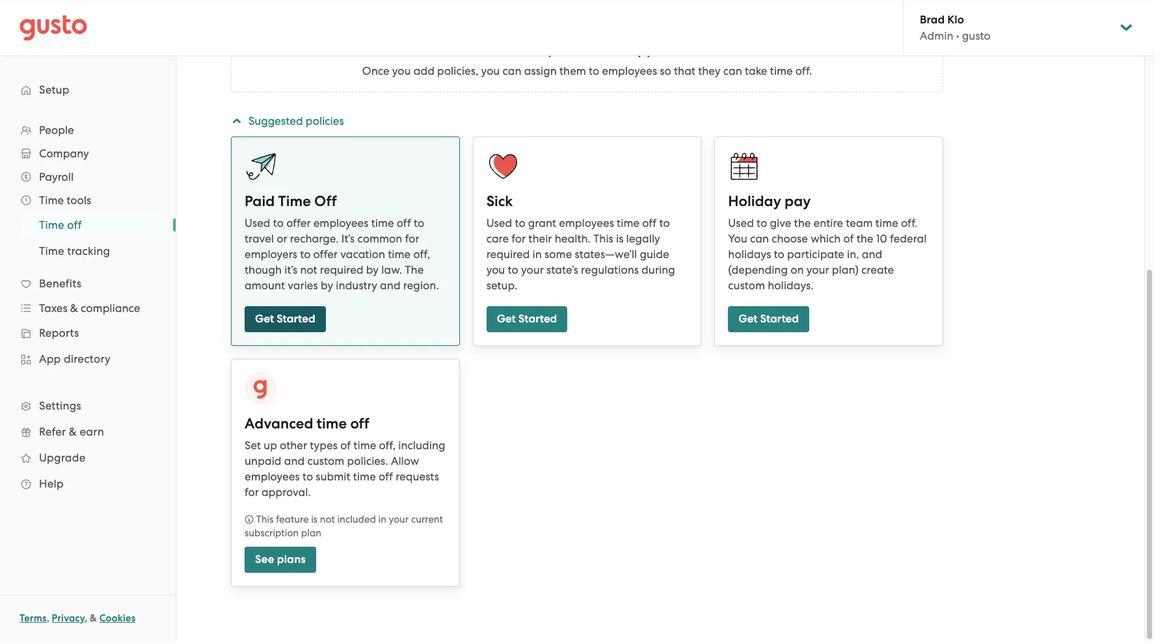 Task type: locate. For each thing, give the bounding box(es) containing it.
1 vertical spatial &
[[69, 426, 77, 439]]

off, up the
[[414, 248, 430, 261]]

0 horizontal spatial in
[[379, 514, 387, 526]]

policies right suggested
[[306, 115, 344, 128]]

off. right take
[[796, 64, 813, 77]]

started
[[277, 312, 316, 326], [519, 312, 557, 326], [761, 312, 799, 326]]

time for time tools
[[39, 194, 64, 207]]

1 started from the left
[[277, 312, 316, 326]]

get for sick
[[497, 312, 516, 326]]

your
[[521, 264, 544, 277], [807, 264, 830, 277], [389, 514, 409, 526]]

time down payroll
[[39, 194, 64, 207]]

and down other
[[284, 455, 305, 468]]

started down state's
[[519, 312, 557, 326]]

used inside used to give the entire team time off. you can choose which of the 10 federal holidays to participate in, and (depending on your plan) create custom holidays.
[[729, 217, 754, 230]]

& left cookies button
[[90, 613, 97, 625]]

this up subscription
[[256, 514, 274, 526]]

required down care
[[487, 248, 530, 261]]

can left assign
[[503, 64, 522, 77]]

in inside used to grant employees time off to care for their health. this is legally required in some states—we'll guide you to your state's regulations during setup.
[[533, 248, 542, 261]]

not inside the this feature is not included in your current subscription plan
[[320, 514, 335, 526]]

offer
[[287, 217, 311, 230], [314, 248, 338, 261]]

off up assign
[[526, 40, 545, 58]]

people button
[[13, 118, 163, 142]]

used to grant employees time off to care for their health. this is legally required in some states—we'll guide you to your state's regulations during setup.
[[487, 217, 676, 292]]

for
[[405, 232, 420, 245], [512, 232, 526, 245], [245, 486, 259, 499]]

0 vertical spatial custom
[[729, 279, 766, 292]]

1 horizontal spatial off,
[[414, 248, 430, 261]]

to left grant on the top of the page
[[515, 217, 526, 230]]

employees up it's
[[314, 217, 369, 230]]

started for sick
[[519, 312, 557, 326]]

,
[[47, 613, 49, 625], [85, 613, 87, 625]]

is up states—we'll on the top
[[616, 232, 624, 245]]

3 get started from the left
[[739, 312, 799, 326]]

is
[[616, 232, 624, 245], [311, 514, 318, 526]]

off up policies.
[[351, 415, 370, 433]]

0 horizontal spatial ,
[[47, 613, 49, 625]]

company button
[[13, 142, 163, 165]]

1 horizontal spatial get
[[497, 312, 516, 326]]

0 vertical spatial &
[[70, 302, 78, 315]]

you
[[392, 64, 411, 77], [482, 64, 500, 77], [487, 264, 505, 277]]

is up plan
[[311, 514, 318, 526]]

and inside used to give the entire team time off. you can choose which of the 10 federal holidays to participate in, and (depending on your plan) create custom holidays.
[[862, 248, 883, 261]]

up
[[264, 439, 277, 452]]

not inside "used to offer employees time off to travel or recharge. it's common for employers to offer vacation time off, though it's not required by law. the amount varies by industry and region."
[[300, 264, 317, 277]]

gusto
[[963, 29, 991, 42]]

off.
[[796, 64, 813, 77], [902, 217, 918, 230]]

0 vertical spatial policies
[[548, 40, 599, 58]]

off
[[526, 40, 545, 58], [397, 217, 411, 230], [643, 217, 657, 230], [67, 219, 82, 232], [351, 415, 370, 433], [379, 471, 393, 484]]

time inside used to give the entire team time off. you can choose which of the 10 federal holidays to participate in, and (depending on your plan) create custom holidays.
[[876, 217, 899, 230]]

employees down unpaid
[[245, 471, 300, 484]]

0 vertical spatial is
[[616, 232, 624, 245]]

1 get from the left
[[255, 312, 274, 326]]

time tools button
[[13, 189, 163, 212]]

custom down types
[[308, 455, 345, 468]]

1 horizontal spatial offer
[[314, 248, 338, 261]]

to left submit
[[303, 471, 313, 484]]

time
[[492, 40, 522, 58], [771, 64, 793, 77], [371, 217, 394, 230], [617, 217, 640, 230], [876, 217, 899, 230], [388, 248, 411, 261], [317, 415, 347, 433], [354, 439, 377, 452], [353, 471, 376, 484]]

company
[[39, 147, 89, 160]]

0 vertical spatial required
[[487, 248, 530, 261]]

2 get started from the left
[[497, 312, 557, 326]]

1 horizontal spatial ,
[[85, 613, 87, 625]]

get for paid time off
[[255, 312, 274, 326]]

started down varies
[[277, 312, 316, 326]]

advanced
[[245, 415, 313, 433]]

time for time tracking
[[39, 245, 64, 258]]

1 horizontal spatial can
[[724, 64, 743, 77]]

off,
[[414, 248, 430, 261], [379, 439, 396, 452]]

setup
[[39, 83, 69, 96]]

off up legally
[[643, 217, 657, 230]]

care
[[487, 232, 509, 245]]

for down unpaid
[[245, 486, 259, 499]]

1 get started from the left
[[255, 312, 316, 326]]

1 vertical spatial required
[[320, 264, 364, 277]]

0 vertical spatial this
[[594, 232, 614, 245]]

help
[[39, 478, 64, 491]]

0 horizontal spatial custom
[[308, 455, 345, 468]]

create
[[862, 264, 895, 277]]

off down tools
[[67, 219, 82, 232]]

by
[[366, 264, 379, 277], [321, 279, 333, 292]]

& left earn
[[69, 426, 77, 439]]

refer & earn
[[39, 426, 104, 439]]

and inside "used to offer employees time off to travel or recharge. it's common for employers to offer vacation time off, though it's not required by law. the amount varies by industry and region."
[[380, 279, 401, 292]]

get down setup.
[[497, 312, 516, 326]]

of up in,
[[844, 232, 854, 245]]

employees up "health."
[[559, 217, 615, 230]]

your time off policies will appear here! once you add policies, you can assign them to employees so that they can take time off.
[[362, 40, 813, 77]]

0 horizontal spatial of
[[341, 439, 351, 452]]

time right take
[[771, 64, 793, 77]]

0 horizontal spatial required
[[320, 264, 364, 277]]

policies,
[[438, 64, 479, 77]]

1 horizontal spatial the
[[857, 232, 874, 245]]

get started down varies
[[255, 312, 316, 326]]

your left current
[[389, 514, 409, 526]]

1 horizontal spatial of
[[844, 232, 854, 245]]

offer up recharge.
[[287, 217, 311, 230]]

them
[[560, 64, 586, 77]]

in right included
[[379, 514, 387, 526]]

0 horizontal spatial off.
[[796, 64, 813, 77]]

payroll button
[[13, 165, 163, 189]]

1 horizontal spatial in
[[533, 248, 542, 261]]

0 horizontal spatial get
[[255, 312, 274, 326]]

approval.
[[262, 486, 311, 499]]

get down (depending
[[739, 312, 758, 326]]

1 vertical spatial off,
[[379, 439, 396, 452]]

for inside used to grant employees time off to care for their health. this is legally required in some states—we'll guide you to your state's regulations during setup.
[[512, 232, 526, 245]]

of inside set up other types of time off, including unpaid and custom policies. allow employees to submit time off requests for approval.
[[341, 439, 351, 452]]

& for compliance
[[70, 302, 78, 315]]

assign
[[525, 64, 557, 77]]

0 horizontal spatial started
[[277, 312, 316, 326]]

for up the
[[405, 232, 420, 245]]

1 vertical spatial in
[[379, 514, 387, 526]]

1 horizontal spatial off.
[[902, 217, 918, 230]]

states—we'll
[[575, 248, 638, 261]]

1 vertical spatial this
[[256, 514, 274, 526]]

for right care
[[512, 232, 526, 245]]

on
[[791, 264, 804, 277]]

time up common
[[371, 217, 394, 230]]

employees down will in the top of the page
[[602, 64, 658, 77]]

off inside list
[[67, 219, 82, 232]]

so
[[660, 64, 672, 77]]

2 horizontal spatial for
[[512, 232, 526, 245]]

get down amount
[[255, 312, 274, 326]]

custom down (depending
[[729, 279, 766, 292]]

, left cookies button
[[85, 613, 87, 625]]

0 horizontal spatial policies
[[306, 115, 344, 128]]

by right varies
[[321, 279, 333, 292]]

directory
[[64, 353, 111, 366]]

common
[[358, 232, 403, 245]]

0 horizontal spatial used
[[245, 217, 271, 230]]

time for time off
[[39, 219, 64, 232]]

, left privacy at the bottom of page
[[47, 613, 49, 625]]

list containing time off
[[0, 212, 176, 264]]

time up law.
[[388, 248, 411, 261]]

2 list from the top
[[0, 212, 176, 264]]

1 , from the left
[[47, 613, 49, 625]]

1 horizontal spatial for
[[405, 232, 420, 245]]

2 horizontal spatial get
[[739, 312, 758, 326]]

0 horizontal spatial not
[[300, 264, 317, 277]]

required inside used to grant employees time off to care for their health. this is legally required in some states—we'll guide you to your state's regulations during setup.
[[487, 248, 530, 261]]

vacation
[[341, 248, 385, 261]]

required up industry
[[320, 264, 364, 277]]

taxes & compliance button
[[13, 297, 163, 320]]

2 horizontal spatial your
[[807, 264, 830, 277]]

off up common
[[397, 217, 411, 230]]

1 used from the left
[[245, 217, 271, 230]]

to up or
[[273, 217, 284, 230]]

used up you
[[729, 217, 754, 230]]

employers
[[245, 248, 298, 261]]

time
[[278, 193, 311, 210], [39, 194, 64, 207], [39, 219, 64, 232], [39, 245, 64, 258]]

choose
[[772, 232, 809, 245]]

for inside "used to offer employees time off to travel or recharge. it's common for employers to offer vacation time off, though it's not required by law. the amount varies by industry and region."
[[405, 232, 420, 245]]

reports
[[39, 327, 79, 340]]

can up the holidays
[[751, 232, 770, 245]]

region.
[[404, 279, 439, 292]]

1 horizontal spatial by
[[366, 264, 379, 277]]

2 horizontal spatial and
[[862, 248, 883, 261]]

0 vertical spatial and
[[862, 248, 883, 261]]

2 horizontal spatial can
[[751, 232, 770, 245]]

0 vertical spatial offer
[[287, 217, 311, 230]]

1 horizontal spatial used
[[487, 217, 513, 230]]

get started for paid time off
[[255, 312, 316, 326]]

0 horizontal spatial the
[[795, 217, 811, 230]]

not up plan
[[320, 514, 335, 526]]

time up legally
[[617, 217, 640, 230]]

is inside used to grant employees time off to care for their health. this is legally required in some states—we'll guide you to your state's regulations during setup.
[[616, 232, 624, 245]]

get started for sick
[[497, 312, 557, 326]]

2 horizontal spatial started
[[761, 312, 799, 326]]

1 horizontal spatial and
[[380, 279, 401, 292]]

1 horizontal spatial not
[[320, 514, 335, 526]]

travel
[[245, 232, 274, 245]]

setup link
[[13, 78, 163, 102]]

1 vertical spatial not
[[320, 514, 335, 526]]

you left add
[[392, 64, 411, 77]]

0 horizontal spatial off,
[[379, 439, 396, 452]]

& right taxes
[[70, 302, 78, 315]]

0 vertical spatial not
[[300, 264, 317, 277]]

settings
[[39, 400, 81, 413]]

used inside "used to offer employees time off to travel or recharge. it's common for employers to offer vacation time off, though it's not required by law. the amount varies by industry and region."
[[245, 217, 271, 230]]

the down team on the right top
[[857, 232, 874, 245]]

suggested policies tab
[[229, 105, 944, 137]]

1 vertical spatial custom
[[308, 455, 345, 468]]

0 horizontal spatial this
[[256, 514, 274, 526]]

off down policies.
[[379, 471, 393, 484]]

upgrade link
[[13, 447, 163, 470]]

1 vertical spatial policies
[[306, 115, 344, 128]]

off, inside set up other types of time off, including unpaid and custom policies. allow employees to submit time off requests for approval.
[[379, 439, 396, 452]]

used up care
[[487, 217, 513, 230]]

0 vertical spatial off,
[[414, 248, 430, 261]]

you
[[729, 232, 748, 245]]

started down holidays.
[[761, 312, 799, 326]]

law.
[[382, 264, 402, 277]]

1 horizontal spatial is
[[616, 232, 624, 245]]

can right they
[[724, 64, 743, 77]]

1 horizontal spatial policies
[[548, 40, 599, 58]]

to left give
[[757, 217, 768, 230]]

used for paid time off
[[245, 217, 271, 230]]

time off
[[39, 219, 82, 232]]

subscription
[[245, 528, 299, 540]]

1 horizontal spatial your
[[521, 264, 544, 277]]

used to give the entire team time off. you can choose which of the 10 federal holidays to participate in, and (depending on your plan) create custom holidays.
[[729, 217, 927, 292]]

your down participate
[[807, 264, 830, 277]]

offer down recharge.
[[314, 248, 338, 261]]

time right your
[[492, 40, 522, 58]]

holidays
[[729, 248, 772, 261]]

1 vertical spatial of
[[341, 439, 351, 452]]

your inside used to grant employees time off to care for their health. this is legally required in some states—we'll guide you to your state's regulations during setup.
[[521, 264, 544, 277]]

custom
[[729, 279, 766, 292], [308, 455, 345, 468]]

compliance
[[81, 302, 140, 315]]

to down recharge.
[[300, 248, 311, 261]]

3 started from the left
[[761, 312, 799, 326]]

1 list from the top
[[0, 118, 176, 497]]

1 horizontal spatial this
[[594, 232, 614, 245]]

started for paid time off
[[277, 312, 316, 326]]

your left state's
[[521, 264, 544, 277]]

off inside used to grant employees time off to care for their health. this is legally required in some states—we'll guide you to your state's regulations during setup.
[[643, 217, 657, 230]]

off, inside "used to offer employees time off to travel or recharge. it's common for employers to offer vacation time off, though it's not required by law. the amount varies by industry and region."
[[414, 248, 430, 261]]

to up the
[[414, 217, 425, 230]]

and down law.
[[380, 279, 401, 292]]

required
[[487, 248, 530, 261], [320, 264, 364, 277]]

1 vertical spatial off.
[[902, 217, 918, 230]]

taxes
[[39, 302, 67, 315]]

for inside set up other types of time off, including unpaid and custom policies. allow employees to submit time off requests for approval.
[[245, 486, 259, 499]]

of right types
[[341, 439, 351, 452]]

2 used from the left
[[487, 217, 513, 230]]

time up 10
[[876, 217, 899, 230]]

your inside used to give the entire team time off. you can choose which of the 10 federal holidays to participate in, and (depending on your plan) create custom holidays.
[[807, 264, 830, 277]]

started for holiday pay
[[761, 312, 799, 326]]

and up create
[[862, 248, 883, 261]]

3 get from the left
[[739, 312, 758, 326]]

by down vacation
[[366, 264, 379, 277]]

off, up allow
[[379, 439, 396, 452]]

0 horizontal spatial get started
[[255, 312, 316, 326]]

the up choose
[[795, 217, 811, 230]]

time down time off
[[39, 245, 64, 258]]

guide
[[640, 248, 670, 261]]

2 , from the left
[[85, 613, 87, 625]]

2 vertical spatial and
[[284, 455, 305, 468]]

0 horizontal spatial by
[[321, 279, 333, 292]]

(depending
[[729, 264, 788, 277]]

1 vertical spatial the
[[857, 232, 874, 245]]

& inside dropdown button
[[70, 302, 78, 315]]

used for holiday pay
[[729, 217, 754, 230]]

1 horizontal spatial started
[[519, 312, 557, 326]]

plans
[[277, 553, 306, 567]]

2 started from the left
[[519, 312, 557, 326]]

used inside used to grant employees time off to care for their health. this is legally required in some states—we'll guide you to your state's regulations during setup.
[[487, 217, 513, 230]]

custom inside used to give the entire team time off. you can choose which of the 10 federal holidays to participate in, and (depending on your plan) create custom holidays.
[[729, 279, 766, 292]]

list
[[0, 118, 176, 497], [0, 212, 176, 264]]

you up setup.
[[487, 264, 505, 277]]

1 horizontal spatial custom
[[729, 279, 766, 292]]

this inside the this feature is not included in your current subscription plan
[[256, 514, 274, 526]]

off. inside your time off policies will appear here! once you add policies, you can assign them to employees so that they can take time off.
[[796, 64, 813, 77]]

policies inside your time off policies will appear here! once you add policies, you can assign them to employees so that they can take time off.
[[548, 40, 599, 58]]

used up "travel"
[[245, 217, 271, 230]]

1 horizontal spatial get started
[[497, 312, 557, 326]]

1 vertical spatial offer
[[314, 248, 338, 261]]

get started down holidays.
[[739, 312, 799, 326]]

0 vertical spatial the
[[795, 217, 811, 230]]

people
[[39, 124, 74, 137]]

get started down setup.
[[497, 312, 557, 326]]

2 get from the left
[[497, 312, 516, 326]]

time down time tools
[[39, 219, 64, 232]]

0 horizontal spatial for
[[245, 486, 259, 499]]

1 horizontal spatial required
[[487, 248, 530, 261]]

of inside used to give the entire team time off. you can choose which of the 10 federal holidays to participate in, and (depending on your plan) create custom holidays.
[[844, 232, 854, 245]]

time inside dropdown button
[[39, 194, 64, 207]]

1 vertical spatial and
[[380, 279, 401, 292]]

used
[[245, 217, 271, 230], [487, 217, 513, 230], [729, 217, 754, 230]]

0 horizontal spatial your
[[389, 514, 409, 526]]

2 horizontal spatial get started
[[739, 312, 799, 326]]

in down their at the top
[[533, 248, 542, 261]]

policies up the them
[[548, 40, 599, 58]]

off. up the federal
[[902, 217, 918, 230]]

is inside the this feature is not included in your current subscription plan
[[311, 514, 318, 526]]

participate
[[788, 248, 845, 261]]

1 vertical spatial is
[[311, 514, 318, 526]]

this feature is not included in your current subscription plan
[[245, 514, 443, 540]]

plan
[[301, 528, 322, 540]]

get for holiday pay
[[739, 312, 758, 326]]

terms link
[[20, 613, 47, 625]]

time up types
[[317, 415, 347, 433]]

policies inside tab
[[306, 115, 344, 128]]

3 used from the left
[[729, 217, 754, 230]]

0 vertical spatial off.
[[796, 64, 813, 77]]

•
[[957, 29, 960, 42]]

not up varies
[[300, 264, 317, 277]]

0 vertical spatial of
[[844, 232, 854, 245]]

to inside set up other types of time off, including unpaid and custom policies. allow employees to submit time off requests for approval.
[[303, 471, 313, 484]]

0 horizontal spatial can
[[503, 64, 522, 77]]

this up states—we'll on the top
[[594, 232, 614, 245]]

2 horizontal spatial used
[[729, 217, 754, 230]]

pay
[[785, 193, 811, 210]]

to right the them
[[589, 64, 600, 77]]

0 horizontal spatial is
[[311, 514, 318, 526]]

terms , privacy , & cookies
[[20, 613, 136, 625]]

0 vertical spatial in
[[533, 248, 542, 261]]

the
[[795, 217, 811, 230], [857, 232, 874, 245]]

0 horizontal spatial and
[[284, 455, 305, 468]]



Task type: vqa. For each thing, say whether or not it's contained in the screenshot.


Task type: describe. For each thing, give the bounding box(es) containing it.
can inside used to give the entire team time off. you can choose which of the 10 federal holidays to participate in, and (depending on your plan) create custom holidays.
[[751, 232, 770, 245]]

time down policies.
[[353, 471, 376, 484]]

10
[[877, 232, 888, 245]]

admin
[[921, 29, 954, 42]]

which
[[811, 232, 841, 245]]

time up policies.
[[354, 439, 377, 452]]

amount
[[245, 279, 285, 292]]

requests
[[396, 471, 439, 484]]

used to offer employees time off to travel or recharge. it's common for employers to offer vacation time off, though it's not required by law. the amount varies by industry and region.
[[245, 217, 439, 292]]

off inside set up other types of time off, including unpaid and custom policies. allow employees to submit time off requests for approval.
[[379, 471, 393, 484]]

to up legally
[[660, 217, 670, 230]]

it's
[[342, 232, 355, 245]]

once
[[362, 64, 390, 77]]

their
[[529, 232, 552, 245]]

your inside the this feature is not included in your current subscription plan
[[389, 514, 409, 526]]

& for earn
[[69, 426, 77, 439]]

give
[[770, 217, 792, 230]]

though
[[245, 264, 282, 277]]

holiday pay
[[729, 193, 811, 210]]

brad
[[921, 13, 945, 27]]

will
[[602, 40, 625, 58]]

types
[[310, 439, 338, 452]]

0 horizontal spatial offer
[[287, 217, 311, 230]]

allow
[[391, 455, 420, 468]]

time tracking link
[[23, 240, 163, 263]]

industry
[[336, 279, 378, 292]]

sick
[[487, 193, 513, 210]]

arrow right image
[[229, 116, 244, 127]]

unpaid
[[245, 455, 282, 468]]

to up setup.
[[508, 264, 519, 277]]

app directory link
[[13, 348, 163, 371]]

time inside used to grant employees time off to care for their health. this is legally required in some states—we'll guide you to your state's regulations during setup.
[[617, 217, 640, 230]]

holiday
[[729, 193, 782, 210]]

that
[[674, 64, 696, 77]]

time left off
[[278, 193, 311, 210]]

setup.
[[487, 279, 518, 292]]

you down your
[[482, 64, 500, 77]]

and inside set up other types of time off, including unpaid and custom policies. allow employees to submit time off requests for approval.
[[284, 455, 305, 468]]

benefits link
[[13, 272, 163, 296]]

suggested
[[249, 115, 303, 128]]

paid
[[245, 193, 275, 210]]

feature
[[276, 514, 309, 526]]

brad klo admin • gusto
[[921, 13, 991, 42]]

off
[[315, 193, 337, 210]]

employees inside "used to offer employees time off to travel or recharge. it's common for employers to offer vacation time off, though it's not required by law. the amount varies by industry and region."
[[314, 217, 369, 230]]

time off link
[[23, 214, 163, 237]]

in,
[[848, 248, 860, 261]]

tracking
[[67, 245, 110, 258]]

used for sick
[[487, 217, 513, 230]]

off. inside used to give the entire team time off. you can choose which of the 10 federal holidays to participate in, and (depending on your plan) create custom holidays.
[[902, 217, 918, 230]]

cookies
[[99, 613, 136, 625]]

upgrade
[[39, 452, 86, 465]]

to down choose
[[774, 248, 785, 261]]

list containing people
[[0, 118, 176, 497]]

employees inside your time off policies will appear here! once you add policies, you can assign them to employees so that they can take time off.
[[602, 64, 658, 77]]

here!
[[683, 40, 717, 58]]

paid time off
[[245, 193, 337, 210]]

the
[[405, 264, 424, 277]]

required inside "used to offer employees time off to travel or recharge. it's common for employers to offer vacation time off, though it's not required by law. the amount varies by industry and region."
[[320, 264, 364, 277]]

suggested policies
[[249, 115, 344, 128]]

help link
[[13, 473, 163, 496]]

off inside your time off policies will appear here! once you add policies, you can assign them to employees so that they can take time off.
[[526, 40, 545, 58]]

2 vertical spatial &
[[90, 613, 97, 625]]

time tools
[[39, 194, 91, 207]]

get started for holiday pay
[[739, 312, 799, 326]]

some
[[545, 248, 572, 261]]

team
[[846, 217, 873, 230]]

legally
[[627, 232, 661, 245]]

to inside your time off policies will appear here! once you add policies, you can assign them to employees so that they can take time off.
[[589, 64, 600, 77]]

add
[[414, 64, 435, 77]]

1 vertical spatial by
[[321, 279, 333, 292]]

app directory
[[39, 353, 111, 366]]

during
[[642, 264, 676, 277]]

settings link
[[13, 395, 163, 418]]

custom inside set up other types of time off, including unpaid and custom policies. allow employees to submit time off requests for approval.
[[308, 455, 345, 468]]

home image
[[20, 15, 87, 41]]

varies
[[288, 279, 318, 292]]

this inside used to grant employees time off to care for their health. this is legally required in some states—we'll guide you to your state's regulations during setup.
[[594, 232, 614, 245]]

holidays.
[[768, 279, 814, 292]]

gusto navigation element
[[0, 56, 176, 518]]

tools
[[67, 194, 91, 207]]

including
[[399, 439, 446, 452]]

payroll
[[39, 171, 74, 184]]

employees inside set up other types of time off, including unpaid and custom policies. allow employees to submit time off requests for approval.
[[245, 471, 300, 484]]

advanced time off
[[245, 415, 370, 433]]

your
[[458, 40, 489, 58]]

appear
[[629, 40, 679, 58]]

regulations
[[581, 264, 639, 277]]

set
[[245, 439, 261, 452]]

current
[[411, 514, 443, 526]]

off inside "used to offer employees time off to travel or recharge. it's common for employers to offer vacation time off, though it's not required by law. the amount varies by industry and region."
[[397, 217, 411, 230]]

in inside the this feature is not included in your current subscription plan
[[379, 514, 387, 526]]

plan)
[[833, 264, 859, 277]]

see plans button
[[245, 548, 316, 574]]

0 vertical spatial by
[[366, 264, 379, 277]]

you inside used to grant employees time off to care for their health. this is legally required in some states—we'll guide you to your state's regulations during setup.
[[487, 264, 505, 277]]

employees inside used to grant employees time off to care for their health. this is legally required in some states—we'll guide you to your state's regulations during setup.
[[559, 217, 615, 230]]

klo
[[948, 13, 965, 27]]

set up other types of time off, including unpaid and custom policies. allow employees to submit time off requests for approval.
[[245, 439, 446, 499]]

it's
[[285, 264, 298, 277]]

earn
[[80, 426, 104, 439]]

benefits
[[39, 277, 81, 290]]

time tracking
[[39, 245, 110, 258]]

privacy link
[[52, 613, 85, 625]]

taxes & compliance
[[39, 302, 140, 315]]

app
[[39, 353, 61, 366]]

terms
[[20, 613, 47, 625]]

refer
[[39, 426, 66, 439]]



